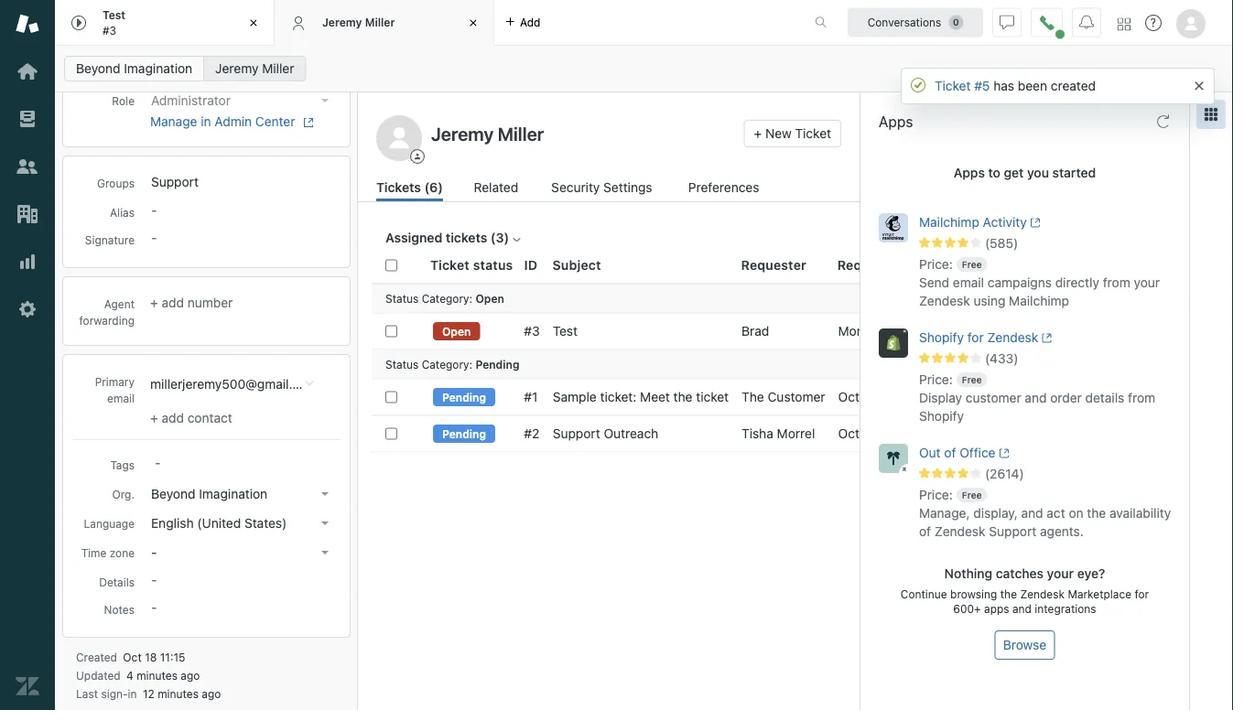 Task type: describe. For each thing, give the bounding box(es) containing it.
free for display,
[[962, 490, 982, 501]]

mailchimp activity
[[920, 215, 1027, 230]]

sample ticket: meet the ticket
[[553, 390, 729, 405]]

miller inside jeremy miller link
[[262, 61, 294, 76]]

0 vertical spatial pending
[[476, 358, 520, 371]]

1 horizontal spatial ago
[[202, 688, 221, 701]]

nothing catches your eye? continue browsing the zendesk marketplace for 600+ apps and integrations
[[901, 566, 1150, 615]]

in inside created oct 18 11:15 updated 4 minutes ago last sign-in 12 minutes ago
[[128, 688, 137, 701]]

jeremy inside secondary element
[[215, 61, 259, 76]]

primary
[[95, 375, 135, 388]]

time
[[81, 547, 107, 560]]

you
[[1028, 165, 1050, 180]]

status
[[473, 258, 513, 273]]

created oct 18 11:15 updated 4 minutes ago last sign-in 12 minutes ago
[[76, 651, 221, 701]]

4 stars. 2614 reviews. element
[[920, 466, 1179, 483]]

id
[[524, 258, 538, 273]]

email inside the price: free send email campaigns directly from your zendesk using mailchimp
[[953, 275, 985, 290]]

notifications image
[[1080, 15, 1095, 30]]

reporting image
[[16, 250, 39, 274]]

get
[[1004, 165, 1024, 180]]

mailchimp inside mailchimp activity link
[[920, 215, 980, 230]]

forwarding
[[79, 314, 135, 327]]

(opens in a new tab) image for shopify for zendesk
[[1039, 333, 1053, 344]]

nothing
[[945, 566, 993, 582]]

apps for apps
[[879, 113, 914, 131]]

add for add number
[[162, 295, 184, 310]]

zendesk products image
[[1118, 18, 1131, 31]]

brad
[[742, 324, 770, 339]]

the inside nothing catches your eye? continue browsing the zendesk marketplace for 600+ apps and integrations
[[1001, 588, 1018, 601]]

agents.
[[1041, 524, 1084, 539]]

customer
[[768, 390, 826, 405]]

status for status category : pending
[[386, 358, 419, 371]]

12
[[143, 688, 155, 701]]

signature
[[85, 234, 135, 246]]

0 vertical spatial in
[[201, 114, 211, 129]]

+ new ticket button
[[744, 120, 842, 147]]

support for support
[[151, 174, 199, 190]]

preferences link
[[689, 178, 763, 202]]

shopify inside 'link'
[[920, 330, 965, 345]]

(6)
[[425, 180, 443, 195]]

1 vertical spatial #3
[[524, 324, 540, 339]]

subject
[[553, 258, 602, 273]]

customers image
[[16, 155, 39, 179]]

oct inside created oct 18 11:15 updated 4 minutes ago last sign-in 12 minutes ago
[[123, 651, 142, 664]]

manage
[[150, 114, 197, 129]]

add inside dropdown button
[[520, 16, 541, 29]]

close image
[[464, 14, 483, 32]]

english (united states) button
[[146, 511, 336, 537]]

add button
[[495, 0, 552, 45]]

(opens in a new tab) image for out of office
[[996, 448, 1010, 459]]

ticket ‭#5‬ has been created
[[935, 78, 1096, 93]]

11:15
[[160, 651, 185, 664]]

of inside price: free manage, display, and act on the availability of zendesk support agents.
[[920, 524, 932, 539]]

+ add number
[[150, 295, 233, 310]]

#3 inside the test #3
[[103, 24, 116, 37]]

price: for send
[[920, 257, 953, 272]]

: for pending
[[469, 358, 473, 371]]

#1
[[524, 390, 538, 405]]

mailchimp activity link
[[920, 213, 1146, 235]]

conversations
[[868, 16, 942, 29]]

millerjeremy500@gmail.com
[[150, 377, 318, 392]]

beyond inside button
[[151, 487, 196, 502]]

apps for apps to get you started
[[954, 165, 985, 180]]

test for test #3
[[103, 9, 126, 22]]

catches
[[996, 566, 1044, 582]]

‭#5‬
[[975, 78, 991, 93]]

integrations
[[1035, 603, 1097, 615]]

imagination inside button
[[199, 487, 268, 502]]

assigned
[[386, 230, 443, 245]]

using
[[974, 294, 1006, 309]]

4 stars. 585 reviews. element
[[920, 235, 1179, 252]]

beyond imagination inside button
[[151, 487, 268, 502]]

been
[[1018, 78, 1048, 93]]

act
[[1047, 506, 1066, 521]]

started
[[1053, 165, 1097, 180]]

+ for + new ticket
[[754, 126, 762, 141]]

contact
[[188, 411, 232, 426]]

morrel
[[777, 426, 816, 441]]

browsing
[[951, 588, 998, 601]]

primary email
[[95, 375, 135, 405]]

english
[[151, 516, 194, 531]]

groups
[[97, 177, 135, 190]]

tickets (6)
[[376, 180, 443, 195]]

the customer
[[742, 390, 826, 405]]

out of office
[[920, 446, 996, 461]]

agent
[[104, 298, 135, 310]]

conversations button
[[848, 8, 984, 37]]

zendesk inside nothing catches your eye? continue browsing the zendesk marketplace for 600+ apps and integrations
[[1021, 588, 1065, 601]]

grid containing ticket status
[[358, 247, 1106, 711]]

tisha morrel
[[742, 426, 816, 441]]

the
[[742, 390, 765, 405]]

directly
[[1056, 275, 1100, 290]]

apps image
[[1204, 107, 1219, 122]]

main element
[[0, 0, 55, 711]]

0 vertical spatial minutes
[[137, 670, 178, 682]]

close image
[[245, 14, 263, 32]]

views image
[[16, 107, 39, 131]]

oct 18
[[839, 390, 877, 405]]

requester
[[742, 258, 807, 273]]

mailchimp activity image
[[879, 213, 909, 243]]

pending for #2
[[442, 428, 486, 441]]

category for open
[[422, 292, 469, 305]]

marketplace
[[1068, 588, 1132, 601]]

send
[[920, 275, 950, 290]]

admin
[[215, 114, 252, 129]]

campaigns
[[988, 275, 1052, 290]]

tags
[[110, 459, 135, 472]]

your inside nothing catches your eye? continue browsing the zendesk marketplace for 600+ apps and integrations
[[1048, 566, 1074, 582]]

out of office image
[[879, 444, 909, 474]]

monday
[[839, 324, 886, 339]]

Select All Tickets checkbox
[[386, 259, 398, 271]]

18 inside created oct 18 11:15 updated 4 minutes ago last sign-in 12 minutes ago
[[145, 651, 157, 664]]

manage,
[[920, 506, 970, 521]]

time zone
[[81, 547, 135, 560]]

1 horizontal spatial open
[[476, 292, 505, 305]]

org.
[[112, 488, 135, 501]]

security settings link
[[552, 178, 658, 202]]

ticket for ticket status
[[431, 258, 470, 273]]

test for test
[[553, 324, 578, 339]]

administrator button
[[146, 88, 336, 114]]

last
[[76, 688, 98, 701]]

shopify for zendesk link
[[920, 329, 1146, 351]]

manage in admin center
[[150, 114, 295, 129]]

security settings
[[552, 180, 653, 195]]

support for support outreach
[[553, 426, 601, 441]]

1 vertical spatial open
[[442, 325, 471, 338]]

for inside nothing catches your eye? continue browsing the zendesk marketplace for 600+ apps and integrations
[[1135, 588, 1150, 601]]

center
[[255, 114, 295, 129]]

organizations image
[[16, 202, 39, 226]]

shopify for zendesk image
[[879, 329, 909, 358]]

× button
[[1194, 72, 1205, 94]]

- field
[[147, 453, 336, 474]]

: for open
[[469, 292, 473, 305]]

zendesk support image
[[16, 12, 39, 36]]

tisha
[[742, 426, 774, 441]]

order
[[1051, 391, 1082, 406]]

pending for #1
[[442, 391, 486, 404]]

jeremy inside tab
[[322, 16, 362, 29]]

tabs tab list
[[55, 0, 796, 46]]

zendesk inside the price: free send email campaigns directly from your zendesk using mailchimp
[[920, 294, 971, 309]]

meet
[[640, 390, 670, 405]]

arrow down image for english (united states)
[[321, 522, 329, 526]]

#2
[[524, 426, 540, 441]]

jeremy miller link
[[204, 56, 306, 82]]

tickets
[[446, 230, 488, 245]]

beyond imagination inside secondary element
[[76, 61, 193, 76]]

apps
[[985, 603, 1010, 615]]

button displays agent's chat status as invisible. image
[[1000, 15, 1015, 30]]

details
[[99, 576, 135, 589]]

ticket
[[696, 390, 729, 405]]



Task type: locate. For each thing, give the bounding box(es) containing it.
18 up 19
[[863, 390, 877, 405]]

zendesk up "integrations" on the bottom of the page
[[1021, 588, 1065, 601]]

1 vertical spatial ago
[[202, 688, 221, 701]]

0 vertical spatial open
[[476, 292, 505, 305]]

open
[[476, 292, 505, 305], [442, 325, 471, 338]]

beyond imagination up english (united states)
[[151, 487, 268, 502]]

price: for manage,
[[920, 488, 953, 503]]

2 vertical spatial price:
[[920, 488, 953, 503]]

imagination inside secondary element
[[124, 61, 193, 76]]

updated
[[76, 670, 121, 682]]

office
[[960, 446, 996, 461]]

english (united states)
[[151, 516, 287, 531]]

arrow down image inside the beyond imagination button
[[321, 493, 329, 496]]

and
[[1025, 391, 1047, 406], [1022, 506, 1044, 521], [1013, 603, 1032, 615]]

+ left the new
[[754, 126, 762, 141]]

- button
[[146, 540, 336, 566]]

arrow down image
[[321, 99, 329, 103], [321, 522, 329, 526]]

admin image
[[16, 298, 39, 321]]

(opens in a new tab) image inside shopify for zendesk 'link'
[[1039, 333, 1053, 344]]

status down select all tickets option at the top
[[386, 292, 419, 305]]

free for customer
[[962, 375, 982, 385]]

role
[[112, 94, 135, 107]]

1 arrow down image from the top
[[321, 493, 329, 496]]

0 horizontal spatial of
[[920, 524, 932, 539]]

add left contact
[[162, 411, 184, 426]]

zendesk down manage,
[[935, 524, 986, 539]]

0 vertical spatial arrow down image
[[321, 99, 329, 103]]

number
[[188, 295, 233, 310]]

the up apps on the bottom of page
[[1001, 588, 1018, 601]]

category down ticket status on the top left
[[422, 292, 469, 305]]

price: free send email campaigns directly from your zendesk using mailchimp
[[920, 257, 1161, 309]]

oct left 19
[[839, 426, 860, 441]]

19
[[863, 426, 877, 441]]

1 vertical spatial shopify
[[920, 409, 965, 424]]

sample
[[553, 390, 597, 405]]

1 vertical spatial miller
[[262, 61, 294, 76]]

states)
[[245, 516, 287, 531]]

beyond imagination up role
[[76, 61, 193, 76]]

1 horizontal spatial for
[[1135, 588, 1150, 601]]

miller inside jeremy miller tab
[[365, 16, 395, 29]]

1 horizontal spatial of
[[945, 446, 957, 461]]

None checkbox
[[386, 428, 398, 440]]

ago down 11:15
[[181, 670, 200, 682]]

(2614)
[[986, 467, 1025, 482]]

price: free manage, display, and act on the availability of zendesk support agents.
[[920, 488, 1172, 539]]

0 vertical spatial email
[[953, 275, 985, 290]]

0 horizontal spatial apps
[[879, 113, 914, 131]]

1 horizontal spatial mailchimp
[[1010, 294, 1070, 309]]

free up using in the right top of the page
[[962, 259, 982, 270]]

2 : from the top
[[469, 358, 473, 371]]

2 category from the top
[[422, 358, 469, 371]]

0 vertical spatial from
[[1103, 275, 1131, 290]]

0 vertical spatial category
[[422, 292, 469, 305]]

arrow down image inside administrator 'button'
[[321, 99, 329, 103]]

0 vertical spatial miller
[[365, 16, 395, 29]]

0 vertical spatial beyond
[[76, 61, 120, 76]]

0 horizontal spatial in
[[128, 688, 137, 701]]

1 vertical spatial from
[[1129, 391, 1156, 406]]

and left order
[[1025, 391, 1047, 406]]

1 horizontal spatial imagination
[[199, 487, 268, 502]]

1 horizontal spatial #3
[[524, 324, 540, 339]]

0 horizontal spatial 18
[[145, 651, 157, 664]]

your left eye? on the right of the page
[[1048, 566, 1074, 582]]

free up display,
[[962, 490, 982, 501]]

related link
[[474, 178, 521, 202]]

add right close image
[[520, 16, 541, 29]]

0 vertical spatial (opens in a new tab) image
[[1027, 217, 1042, 228]]

ticket for ticket ‭#5‬ has been created
[[935, 78, 971, 93]]

ago right 12
[[202, 688, 221, 701]]

mailchimp down the campaigns
[[1010, 294, 1070, 309]]

the right on on the right bottom
[[1088, 506, 1107, 521]]

2 vertical spatial and
[[1013, 603, 1032, 615]]

pending
[[476, 358, 520, 371], [442, 391, 486, 404], [442, 428, 486, 441]]

eye?
[[1078, 566, 1106, 582]]

notes
[[104, 604, 135, 616]]

arrow down image
[[321, 493, 329, 496], [321, 551, 329, 555]]

ticket right the new
[[795, 126, 832, 141]]

test inside tabs tab list
[[103, 9, 126, 22]]

1 vertical spatial status
[[386, 358, 419, 371]]

created
[[1051, 78, 1096, 93]]

1 horizontal spatial ticket
[[795, 126, 832, 141]]

ticket left ‭#5‬
[[935, 78, 971, 93]]

1 vertical spatial jeremy miller
[[215, 61, 294, 76]]

: down ticket status on the top left
[[469, 292, 473, 305]]

2 price: from the top
[[920, 372, 953, 387]]

price: up manage,
[[920, 488, 953, 503]]

browse
[[1004, 638, 1047, 653]]

0 horizontal spatial email
[[107, 392, 135, 405]]

test
[[103, 9, 126, 22], [553, 324, 578, 339]]

from inside the price: free send email campaigns directly from your zendesk using mailchimp
[[1103, 275, 1131, 290]]

1 horizontal spatial the
[[1001, 588, 1018, 601]]

tickets
[[376, 180, 421, 195]]

0 vertical spatial the
[[674, 390, 693, 405]]

and inside price: free display customer and order details from shopify
[[1025, 391, 1047, 406]]

from inside price: free display customer and order details from shopify
[[1129, 391, 1156, 406]]

×
[[1194, 72, 1205, 94]]

zendesk image
[[16, 675, 39, 699]]

2 horizontal spatial ticket
[[935, 78, 971, 93]]

ago
[[181, 670, 200, 682], [202, 688, 221, 701]]

free inside price: free manage, display, and act on the availability of zendesk support agents.
[[962, 490, 982, 501]]

0 vertical spatial ticket
[[935, 78, 971, 93]]

support inside price: free manage, display, and act on the availability of zendesk support agents.
[[989, 524, 1037, 539]]

arrow down image up 'manage in admin center' link at the left top
[[321, 99, 329, 103]]

0 vertical spatial for
[[968, 330, 984, 345]]

and inside price: free manage, display, and act on the availability of zendesk support agents.
[[1022, 506, 1044, 521]]

0 vertical spatial jeremy miller
[[322, 16, 395, 29]]

1 vertical spatial arrow down image
[[321, 522, 329, 526]]

+ left contact
[[150, 411, 158, 426]]

0 horizontal spatial for
[[968, 330, 984, 345]]

+ right agent
[[150, 295, 158, 310]]

1 horizontal spatial jeremy
[[322, 16, 362, 29]]

1 vertical spatial pending
[[442, 391, 486, 404]]

1 : from the top
[[469, 292, 473, 305]]

0 vertical spatial shopify
[[920, 330, 965, 345]]

0 horizontal spatial imagination
[[124, 61, 193, 76]]

support down display,
[[989, 524, 1037, 539]]

the right meet
[[674, 390, 693, 405]]

None text field
[[426, 120, 737, 147]]

oct 19
[[839, 426, 877, 441]]

email
[[953, 275, 985, 290], [107, 392, 135, 405]]

2 free from the top
[[962, 375, 982, 385]]

1 vertical spatial jeremy
[[215, 61, 259, 76]]

1 vertical spatial support
[[553, 426, 601, 441]]

activity
[[983, 215, 1027, 230]]

add for add contact
[[162, 411, 184, 426]]

+ for + add contact
[[150, 411, 158, 426]]

+ new ticket
[[754, 126, 832, 141]]

of
[[945, 446, 957, 461], [920, 524, 932, 539]]

category for pending
[[422, 358, 469, 371]]

0 vertical spatial arrow down image
[[321, 493, 329, 496]]

minutes
[[137, 670, 178, 682], [158, 688, 199, 701]]

1 vertical spatial in
[[128, 688, 137, 701]]

and for display,
[[1022, 506, 1044, 521]]

1 free from the top
[[962, 259, 982, 270]]

1 horizontal spatial email
[[953, 275, 985, 290]]

(opens in a new tab) image inside mailchimp activity link
[[1027, 217, 1042, 228]]

from right "details"
[[1129, 391, 1156, 406]]

status down status category : open at the top left of the page
[[386, 358, 419, 371]]

None checkbox
[[386, 326, 398, 338], [386, 392, 398, 403], [386, 326, 398, 338], [386, 392, 398, 403]]

1 vertical spatial and
[[1022, 506, 1044, 521]]

ticket:
[[600, 390, 637, 405]]

0 vertical spatial :
[[469, 292, 473, 305]]

in down administrator
[[201, 114, 211, 129]]

for down using in the right top of the page
[[968, 330, 984, 345]]

imagination up english (united states) button
[[199, 487, 268, 502]]

support outreach link
[[553, 426, 659, 442]]

3 free from the top
[[962, 490, 982, 501]]

and left act
[[1022, 506, 1044, 521]]

out of office link
[[920, 444, 1146, 466]]

assigned tickets (3)
[[386, 230, 509, 245]]

test link
[[553, 323, 578, 340]]

oct for oct 18
[[839, 390, 860, 405]]

free for email
[[962, 259, 982, 270]]

2 vertical spatial pending
[[442, 428, 486, 441]]

language
[[84, 517, 135, 530]]

4
[[126, 670, 134, 682]]

2 vertical spatial ticket
[[431, 258, 470, 273]]

1 vertical spatial category
[[422, 358, 469, 371]]

email inside 'primary email'
[[107, 392, 135, 405]]

1 vertical spatial of
[[920, 524, 932, 539]]

get help image
[[1146, 15, 1162, 31]]

beyond up english
[[151, 487, 196, 502]]

price: inside price: free manage, display, and act on the availability of zendesk support agents.
[[920, 488, 953, 503]]

arrow down image down english (united states) button
[[321, 551, 329, 555]]

price: up 'display'
[[920, 372, 953, 387]]

outreach
[[604, 426, 659, 441]]

2 shopify from the top
[[920, 409, 965, 424]]

1 vertical spatial (opens in a new tab) image
[[1039, 333, 1053, 344]]

+
[[754, 126, 762, 141], [150, 295, 158, 310], [150, 411, 158, 426]]

support inside support outreach link
[[553, 426, 601, 441]]

ticket
[[935, 78, 971, 93], [795, 126, 832, 141], [431, 258, 470, 273]]

open down status
[[476, 292, 505, 305]]

jeremy miller inside jeremy miller tab
[[322, 16, 395, 29]]

oct up '4'
[[123, 651, 142, 664]]

(585)
[[986, 236, 1019, 251]]

1 horizontal spatial your
[[1134, 275, 1161, 290]]

browse button
[[995, 631, 1056, 660]]

ticket inside button
[[795, 126, 832, 141]]

+ for + add number
[[150, 295, 158, 310]]

(opens in a new tab) image up (2614) at the right of page
[[996, 448, 1010, 459]]

1 vertical spatial minutes
[[158, 688, 199, 701]]

price: up send
[[920, 257, 953, 272]]

price: inside the price: free send email campaigns directly from your zendesk using mailchimp
[[920, 257, 953, 272]]

(opens in a new tab) image up 4 stars. 433 reviews. element at the right of page
[[1039, 333, 1053, 344]]

status for status category : open
[[386, 292, 419, 305]]

1 vertical spatial test
[[553, 324, 578, 339]]

your right 'directly'
[[1134, 275, 1161, 290]]

free inside price: free display customer and order details from shopify
[[962, 375, 982, 385]]

tab containing test
[[55, 0, 275, 46]]

apps
[[879, 113, 914, 131], [954, 165, 985, 180]]

price: for display
[[920, 372, 953, 387]]

0 vertical spatial jeremy
[[322, 16, 362, 29]]

beyond inside secondary element
[[76, 61, 120, 76]]

email up using in the right top of the page
[[953, 275, 985, 290]]

1 vertical spatial free
[[962, 375, 982, 385]]

mailchimp inside the price: free send email campaigns directly from your zendesk using mailchimp
[[1010, 294, 1070, 309]]

and right apps on the bottom of page
[[1013, 603, 1032, 615]]

availability
[[1110, 506, 1172, 521]]

(433)
[[986, 351, 1019, 366]]

0 horizontal spatial support
[[151, 174, 199, 190]]

1 vertical spatial imagination
[[199, 487, 268, 502]]

(opens in a new tab) image
[[1027, 217, 1042, 228], [1039, 333, 1053, 344], [996, 448, 1010, 459]]

(united
[[197, 516, 241, 531]]

0 horizontal spatial miller
[[262, 61, 294, 76]]

grid
[[358, 247, 1106, 711]]

your inside the price: free send email campaigns directly from your zendesk using mailchimp
[[1134, 275, 1161, 290]]

1 vertical spatial ticket
[[795, 126, 832, 141]]

shopify inside price: free display customer and order details from shopify
[[920, 409, 965, 424]]

zendesk inside 'link'
[[988, 330, 1039, 345]]

2 arrow down image from the top
[[321, 551, 329, 555]]

(opens in a new tab) image up 4 stars. 585 reviews. element
[[1027, 217, 1042, 228]]

1 vertical spatial +
[[150, 295, 158, 310]]

#3 up the "beyond imagination" link
[[103, 24, 116, 37]]

0 vertical spatial support
[[151, 174, 199, 190]]

support right groups
[[151, 174, 199, 190]]

#3 left test link
[[524, 324, 540, 339]]

(opens in a new tab) image inside out of office link
[[996, 448, 1010, 459]]

add left number
[[162, 295, 184, 310]]

0 horizontal spatial ago
[[181, 670, 200, 682]]

shopify down 'display'
[[920, 409, 965, 424]]

shopify
[[920, 330, 965, 345], [920, 409, 965, 424]]

16:33
[[889, 324, 922, 339]]

1 horizontal spatial apps
[[954, 165, 985, 180]]

in left 12
[[128, 688, 137, 701]]

test inside grid
[[553, 324, 578, 339]]

support
[[151, 174, 199, 190], [553, 426, 601, 441], [989, 524, 1037, 539]]

email down primary
[[107, 392, 135, 405]]

sign-
[[101, 688, 128, 701]]

mailchimp left activity
[[920, 215, 980, 230]]

0 vertical spatial ago
[[181, 670, 200, 682]]

ticket down assigned tickets (3)
[[431, 258, 470, 273]]

1 vertical spatial arrow down image
[[321, 551, 329, 555]]

0 vertical spatial and
[[1025, 391, 1047, 406]]

the inside price: free manage, display, and act on the availability of zendesk support agents.
[[1088, 506, 1107, 521]]

mailchimp
[[920, 215, 980, 230], [1010, 294, 1070, 309]]

0 vertical spatial free
[[962, 259, 982, 270]]

1 vertical spatial 18
[[145, 651, 157, 664]]

test up sample
[[553, 324, 578, 339]]

1 horizontal spatial 18
[[863, 390, 877, 405]]

from right 'directly'
[[1103, 275, 1131, 290]]

0 vertical spatial +
[[754, 126, 762, 141]]

apps to get you started
[[954, 165, 1097, 180]]

continue
[[901, 588, 948, 601]]

minutes right 12
[[158, 688, 199, 701]]

+ inside button
[[754, 126, 762, 141]]

created
[[76, 651, 117, 664]]

arrow down image for beyond imagination
[[321, 493, 329, 496]]

(opens in a new tab) image for mailchimp activity
[[1027, 217, 1042, 228]]

zendesk
[[920, 294, 971, 309], [988, 330, 1039, 345], [935, 524, 986, 539], [1021, 588, 1065, 601]]

1 vertical spatial beyond imagination
[[151, 487, 268, 502]]

1 vertical spatial add
[[162, 295, 184, 310]]

oct up oct 19
[[839, 390, 860, 405]]

test up the "beyond imagination" link
[[103, 9, 126, 22]]

free inside the price: free send email campaigns directly from your zendesk using mailchimp
[[962, 259, 982, 270]]

jeremy right close icon
[[322, 16, 362, 29]]

support down sample
[[553, 426, 601, 441]]

customer
[[966, 391, 1022, 406]]

0 vertical spatial imagination
[[124, 61, 193, 76]]

0 vertical spatial price:
[[920, 257, 953, 272]]

shopify for zendesk
[[920, 330, 1039, 345]]

0 horizontal spatial test
[[103, 9, 126, 22]]

tickets (6) link
[[376, 178, 443, 202]]

18 left 11:15
[[145, 651, 157, 664]]

1 horizontal spatial miller
[[365, 16, 395, 29]]

zendesk up (433)
[[988, 330, 1039, 345]]

status category : pending
[[386, 358, 520, 371]]

jeremy up administrator 'button'
[[215, 61, 259, 76]]

jeremy miller inside jeremy miller link
[[215, 61, 294, 76]]

2 vertical spatial (opens in a new tab) image
[[996, 448, 1010, 459]]

beyond up role
[[76, 61, 120, 76]]

jeremy miller tab
[[275, 0, 495, 46]]

3 price: from the top
[[920, 488, 953, 503]]

has
[[994, 78, 1015, 93]]

0 horizontal spatial your
[[1048, 566, 1074, 582]]

2 vertical spatial add
[[162, 411, 184, 426]]

1 horizontal spatial jeremy miller
[[322, 16, 395, 29]]

beyond imagination
[[76, 61, 193, 76], [151, 487, 268, 502]]

imagination up administrator
[[124, 61, 193, 76]]

2 arrow down image from the top
[[321, 522, 329, 526]]

-
[[151, 545, 157, 561]]

arrow down image inside english (united states) button
[[321, 522, 329, 526]]

zendesk down send
[[920, 294, 971, 309]]

ticket inside grid
[[431, 258, 470, 273]]

and inside nothing catches your eye? continue browsing the zendesk marketplace for 600+ apps and integrations
[[1013, 603, 1032, 615]]

shopify right shopify for zendesk image
[[920, 330, 965, 345]]

zendesk inside price: free manage, display, and act on the availability of zendesk support agents.
[[935, 524, 986, 539]]

arrow down image for administrator
[[321, 99, 329, 103]]

category down status category : open at the top left of the page
[[422, 358, 469, 371]]

1 vertical spatial beyond
[[151, 487, 196, 502]]

related
[[474, 180, 519, 195]]

0 horizontal spatial jeremy
[[215, 61, 259, 76]]

1 category from the top
[[422, 292, 469, 305]]

1 shopify from the top
[[920, 330, 965, 345]]

1 arrow down image from the top
[[321, 99, 329, 103]]

1 vertical spatial email
[[107, 392, 135, 405]]

2 vertical spatial oct
[[123, 651, 142, 664]]

1 status from the top
[[386, 292, 419, 305]]

1 vertical spatial price:
[[920, 372, 953, 387]]

get started image
[[16, 60, 39, 83]]

2 vertical spatial +
[[150, 411, 158, 426]]

1 vertical spatial :
[[469, 358, 473, 371]]

for right marketplace
[[1135, 588, 1150, 601]]

jeremy
[[322, 16, 362, 29], [215, 61, 259, 76]]

category
[[422, 292, 469, 305], [422, 358, 469, 371]]

for inside 'link'
[[968, 330, 984, 345]]

minutes up 12
[[137, 670, 178, 682]]

: down status category : open at the top left of the page
[[469, 358, 473, 371]]

tab
[[55, 0, 275, 46]]

free
[[962, 259, 982, 270], [962, 375, 982, 385], [962, 490, 982, 501]]

ticket ‭#5‬ link
[[935, 78, 991, 93]]

of right out
[[945, 446, 957, 461]]

2 status from the top
[[386, 358, 419, 371]]

arrow down image inside - button
[[321, 551, 329, 555]]

600+
[[954, 603, 982, 615]]

and for customer
[[1025, 391, 1047, 406]]

arrow down image down "-" field
[[321, 493, 329, 496]]

2 horizontal spatial support
[[989, 524, 1037, 539]]

0 horizontal spatial the
[[674, 390, 693, 405]]

1 vertical spatial for
[[1135, 588, 1150, 601]]

of down manage,
[[920, 524, 932, 539]]

open up status category : pending
[[442, 325, 471, 338]]

1 vertical spatial apps
[[954, 165, 985, 180]]

1 price: from the top
[[920, 257, 953, 272]]

free up customer
[[962, 375, 982, 385]]

arrow down image right the states)
[[321, 522, 329, 526]]

oct for oct 19
[[839, 426, 860, 441]]

arrow down image for -
[[321, 551, 329, 555]]

price: inside price: free display customer and order details from shopify
[[920, 372, 953, 387]]

in
[[201, 114, 211, 129], [128, 688, 137, 701]]

display,
[[974, 506, 1018, 521]]

status category : open
[[386, 292, 505, 305]]

1 vertical spatial the
[[1088, 506, 1107, 521]]

1 horizontal spatial support
[[553, 426, 601, 441]]

secondary element
[[55, 50, 1234, 87]]

0 vertical spatial 18
[[863, 390, 877, 405]]

0 vertical spatial test
[[103, 9, 126, 22]]

4 stars. 433 reviews. element
[[920, 351, 1179, 367]]



Task type: vqa. For each thing, say whether or not it's contained in the screenshot.


